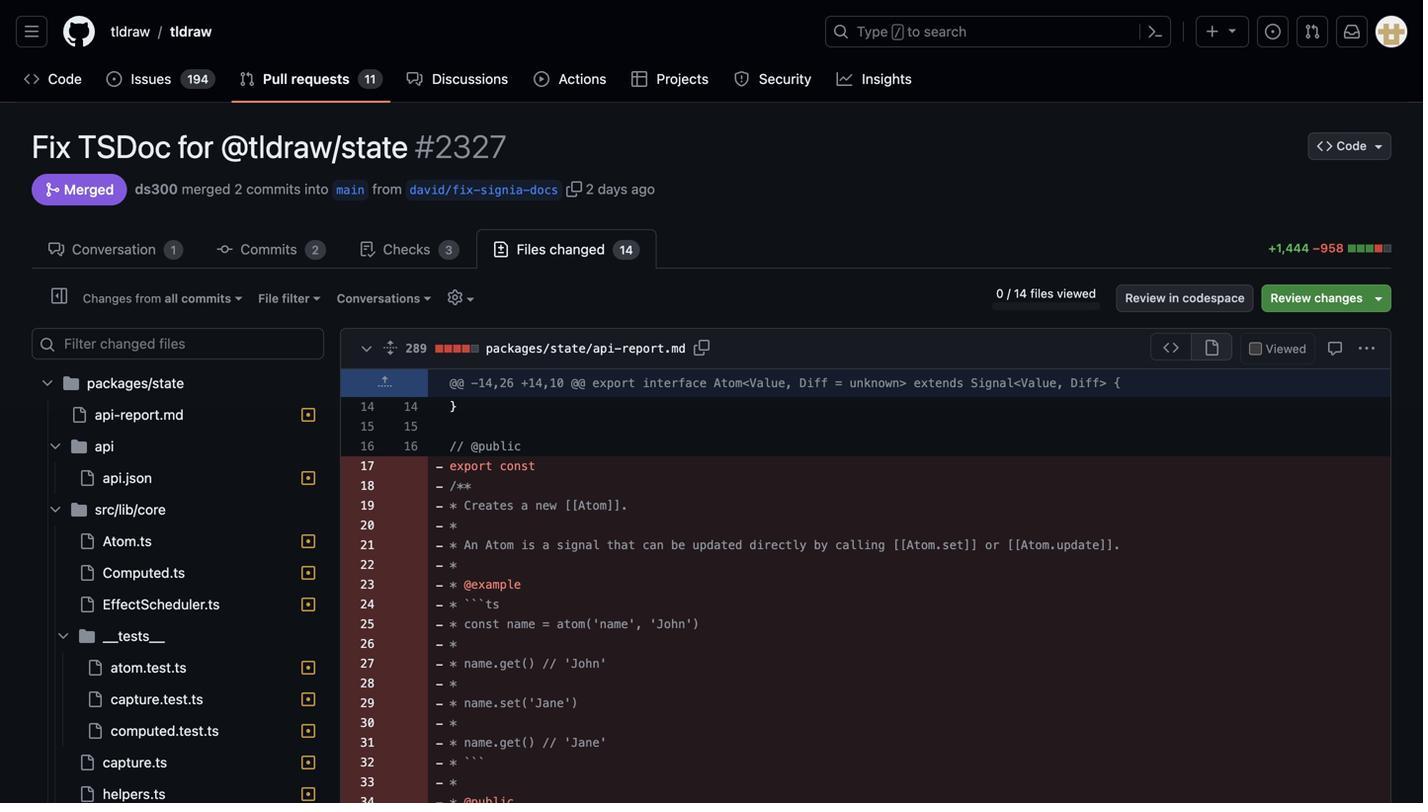 Task type: vqa. For each thing, say whether or not it's contained in the screenshot.


Task type: describe. For each thing, give the bounding box(es) containing it.
ago
[[631, 181, 655, 197]]

diff>
[[1071, 377, 1107, 390]]

@tldraw/state
[[221, 128, 408, 165]]

atom<value,
[[714, 377, 793, 390]]

1 vertical spatial code
[[1337, 139, 1367, 153]]

2 tree item from the top
[[32, 399, 324, 431]]

checks
[[379, 241, 434, 258]]

__tests__ button
[[32, 621, 324, 652]]

5 * from the top
[[450, 578, 457, 592]]

file diff image
[[493, 242, 509, 258]]

/**
[[450, 479, 471, 493]]

requests
[[291, 71, 350, 87]]

[[atom]].
[[564, 499, 628, 513]]

export const
[[450, 460, 536, 474]]

13 * from the top
[[450, 736, 457, 750]]

git pull request image for issue opened icon to the left
[[239, 71, 255, 87]]

merged
[[60, 181, 114, 198]]

3 tree item from the top
[[32, 463, 324, 494]]

an
[[464, 539, 478, 553]]

12 tree item from the top
[[32, 779, 324, 804]]

14,26
[[478, 377, 514, 390]]

files
[[1031, 287, 1054, 301]]

main link
[[336, 180, 365, 201]]

discussions
[[432, 71, 508, 87]]

viewed
[[1266, 342, 1307, 356]]

review in codespace link
[[1117, 285, 1254, 312]]

0 horizontal spatial 2
[[234, 181, 243, 197]]

display the source diff image
[[1163, 340, 1179, 356]]

2 tldraw link from the left
[[162, 16, 220, 47]]

14 inside pull request tabs "element"
[[620, 243, 633, 257]]

1 horizontal spatial code image
[[1317, 138, 1333, 154]]

0 vertical spatial //
[[450, 440, 464, 454]]

name.get() for name.get() // 'john'
[[464, 657, 536, 671]]

conversations
[[337, 292, 420, 305]]

api
[[95, 438, 114, 455]]

name.set('jane')
[[464, 697, 578, 711]]

1 horizontal spatial 14
[[1014, 287, 1027, 301]]

discussions link
[[399, 64, 518, 94]]

10 * from the top
[[450, 677, 457, 691]]

insights link
[[829, 64, 922, 94]]

+1,444 −958
[[1269, 241, 1347, 255]]

/ for tldraw
[[158, 23, 162, 40]]

7 tree item from the top
[[32, 589, 324, 621]]

projects link
[[624, 64, 718, 94]]

docs
[[530, 183, 558, 197]]

1 tldraw from the left
[[111, 23, 150, 40]]

merged
[[182, 181, 231, 197]]

files
[[517, 241, 546, 258]]

* name.get() // 'jane'
[[450, 736, 607, 750]]

0 horizontal spatial =
[[543, 618, 550, 632]]

triangle down image
[[1225, 22, 1241, 38]]

+1,444
[[1269, 241, 1310, 255]]

viewed
[[1057, 287, 1096, 301]]

play image
[[534, 71, 550, 87]]

atom
[[486, 539, 514, 553]]

}
[[450, 400, 457, 414]]

'john')
[[650, 618, 700, 632]]

code image inside 'code' link
[[24, 71, 40, 87]]

notifications image
[[1344, 24, 1360, 40]]

// @public
[[450, 440, 521, 454]]

main
[[336, 183, 365, 197]]

expand up image
[[377, 375, 393, 390]]

* creates a new [[atom]].
[[450, 499, 628, 513]]

__tests__ group
[[32, 526, 324, 804]]

or
[[985, 539, 1000, 553]]

1 vertical spatial a
[[543, 539, 550, 553]]

src/lib/core button
[[32, 494, 324, 526]]

```ts
[[464, 598, 500, 612]]

commits
[[237, 241, 301, 258]]

−958
[[1313, 241, 1344, 255]]

1
[[171, 243, 176, 257]]

security link
[[726, 64, 821, 94]]

0 vertical spatial from
[[372, 181, 402, 197]]

6 tree item from the top
[[32, 558, 324, 589]]

src/lib/core
[[95, 502, 166, 518]]

changes
[[1315, 291, 1363, 305]]

packages/state/api-
[[486, 342, 622, 356]]

actions link
[[526, 64, 616, 94]]

sidebar expand image
[[51, 288, 67, 304]]

comment image
[[1328, 341, 1343, 357]]

extends
[[914, 377, 964, 390]]

all
[[165, 292, 178, 305]]

1 vertical spatial export
[[450, 460, 493, 474]]

pull
[[263, 71, 288, 87]]

signia-
[[481, 183, 530, 197]]

review changes
[[1271, 291, 1363, 305]]

1 @@ from the left
[[450, 377, 464, 390]]

-
[[471, 377, 478, 390]]

* @example
[[450, 578, 521, 592]]

show options image
[[1359, 341, 1375, 357]]

0
[[997, 287, 1004, 301]]

type
[[857, 23, 888, 40]]

commits for 2
[[246, 181, 301, 197]]

0 vertical spatial a
[[521, 499, 528, 513]]

0 horizontal spatial comment discussion image
[[48, 242, 64, 258]]

1 * from the top
[[450, 499, 457, 513]]

unknown>
[[850, 377, 907, 390]]

group for __tests__
[[32, 652, 324, 747]]

review for review changes
[[1271, 291, 1312, 305]]

packages/state
[[87, 375, 184, 391]]

in
[[1169, 291, 1180, 305]]

calling
[[835, 539, 885, 553]]

11
[[365, 72, 376, 86]]

api button
[[32, 431, 324, 463]]

git commit image
[[217, 242, 233, 258]]

2 days ago
[[586, 181, 655, 197]]

14 * from the top
[[450, 756, 457, 770]]

git merge image
[[44, 182, 60, 198]]

```
[[464, 756, 486, 770]]

pull request tabs element
[[32, 229, 1259, 269]]

#2327
[[415, 128, 507, 165]]

graph image
[[837, 71, 853, 87]]

code link
[[16, 64, 90, 94]]

packages/state/api-report.md link
[[486, 333, 686, 365]]

tree item containing src/lib/core
[[32, 494, 324, 804]]

{
[[1114, 377, 1121, 390]]

'john'
[[564, 657, 607, 671]]

tldraw / tldraw
[[111, 23, 212, 40]]

ds300 merged 2 commits into main from david/fix-signia-docs
[[135, 181, 558, 197]]

packages/state/api-report.md
[[486, 342, 686, 356]]

triangle down image for changes
[[1371, 291, 1387, 306]]

[[atom.update]].
[[1007, 539, 1121, 553]]

@@ -14,26 +14,10 @@ export interface atom<value, diff = unknown> extends signal<value, diff> {
[[450, 377, 1121, 390]]

fix tsdoc for @tldraw/state #2327
[[32, 128, 507, 165]]

const for const name = atom('name', 'john')
[[464, 618, 500, 632]]



Task type: locate. For each thing, give the bounding box(es) containing it.
issue opened image right triangle down image
[[1265, 24, 1281, 40]]

triangle down image for code
[[1371, 138, 1387, 154]]

None checkbox
[[1249, 343, 1262, 355]]

a right is
[[543, 539, 550, 553]]

0 vertical spatial comment discussion image
[[407, 71, 422, 87]]

+14,10
[[521, 377, 564, 390]]

copy image
[[566, 181, 582, 197]]

194
[[187, 72, 209, 86]]

david/fix-
[[410, 183, 481, 197]]

1 triangle down image from the top
[[1371, 138, 1387, 154]]

3
[[445, 243, 453, 257]]

0 horizontal spatial tldraw
[[111, 23, 150, 40]]

= right name
[[543, 618, 550, 632]]

=
[[835, 377, 843, 390], [543, 618, 550, 632]]

1 horizontal spatial from
[[372, 181, 402, 197]]

1 tldraw link from the left
[[103, 16, 158, 47]]

1 vertical spatial const
[[464, 618, 500, 632]]

comment discussion image right '11'
[[407, 71, 422, 87]]

for
[[178, 128, 214, 165]]

days
[[598, 181, 628, 197]]

2 @@ from the left
[[571, 377, 586, 390]]

9 * from the top
[[450, 657, 457, 671]]

= right diff
[[835, 377, 843, 390]]

1 vertical spatial =
[[543, 618, 550, 632]]

diff
[[800, 377, 828, 390]]

* const name = atom('name', 'john')
[[450, 618, 700, 632]]

/ for 0
[[1007, 287, 1011, 301]]

codespace
[[1183, 291, 1245, 305]]

const for const
[[500, 460, 536, 474]]

2 horizontal spatial 2
[[586, 181, 594, 197]]

2 * from the top
[[450, 519, 457, 533]]

2 right copy image
[[586, 181, 594, 197]]

creates
[[464, 499, 514, 513]]

to
[[908, 23, 920, 40]]

// left 'jane'
[[543, 736, 557, 750]]

conversations button
[[337, 290, 432, 307]]

packages/state button
[[32, 368, 324, 399]]

by
[[814, 539, 828, 553]]

__tests__ tree item
[[32, 621, 324, 747]]

0 vertical spatial triangle down image
[[1371, 138, 1387, 154]]

tldraw link right homepage icon
[[103, 16, 158, 47]]

0 horizontal spatial a
[[521, 499, 528, 513]]

9 tree item from the top
[[32, 684, 324, 716]]

15 * from the top
[[450, 776, 457, 790]]

1 horizontal spatial tldraw link
[[162, 16, 220, 47]]

12 * from the top
[[450, 717, 457, 731]]

4 tree item from the top
[[32, 494, 324, 804]]

8 * from the top
[[450, 638, 457, 651]]

1 vertical spatial 14
[[1014, 287, 1027, 301]]

group containing api
[[32, 399, 324, 804]]

0 horizontal spatial @@
[[450, 377, 464, 390]]

* ```
[[450, 756, 486, 770]]

commits right all
[[181, 292, 231, 305]]

conversation
[[68, 241, 160, 258]]

1 vertical spatial triangle down image
[[1371, 291, 1387, 306]]

git pull request image left "notifications" image in the top of the page
[[1305, 24, 1321, 40]]

tldraw up 194
[[170, 23, 212, 40]]

1 vertical spatial git pull request image
[[239, 71, 255, 87]]

comment discussion image inside "discussions" link
[[407, 71, 422, 87]]

5 tree item from the top
[[32, 526, 324, 558]]

changed
[[550, 241, 605, 258]]

code image
[[24, 71, 40, 87], [1317, 138, 1333, 154]]

4 * from the top
[[450, 559, 457, 572]]

name
[[507, 618, 536, 632]]

name.get() up '* name.set('jane')'
[[464, 657, 536, 671]]

1 vertical spatial //
[[543, 657, 557, 671]]

2 tldraw from the left
[[170, 23, 212, 40]]

Filter changed files text field
[[32, 328, 324, 360]]

1 vertical spatial name.get()
[[464, 736, 536, 750]]

table image
[[632, 71, 647, 87]]

@@ left -
[[450, 377, 464, 390]]

pull requests
[[263, 71, 350, 87]]

0 horizontal spatial from
[[135, 292, 161, 305]]

11 * from the top
[[450, 697, 457, 711]]

files changed
[[513, 241, 609, 258]]

2 triangle down image from the top
[[1371, 291, 1387, 306]]

14 right 0
[[1014, 287, 1027, 301]]

insights
[[862, 71, 912, 87]]

0 horizontal spatial 14
[[620, 243, 633, 257]]

from right main
[[372, 181, 402, 197]]

directly
[[750, 539, 807, 553]]

display the rich diff image
[[1204, 340, 1220, 356]]

289
[[406, 342, 434, 356]]

1 vertical spatial comment discussion image
[[48, 242, 64, 258]]

signal<value,
[[971, 377, 1064, 390]]

0 vertical spatial code image
[[24, 71, 40, 87]]

14 right changed
[[620, 243, 633, 257]]

group
[[32, 399, 324, 804], [32, 652, 324, 747]]

3 * from the top
[[450, 539, 457, 553]]

0 vertical spatial git pull request image
[[1305, 24, 1321, 40]]

1 horizontal spatial git pull request image
[[1305, 24, 1321, 40]]

file
[[258, 292, 279, 305]]

/ right 0
[[1007, 287, 1011, 301]]

1 group from the top
[[32, 399, 324, 804]]

review left in
[[1126, 291, 1166, 305]]

* name.get() // 'john'
[[450, 657, 607, 671]]

0 vertical spatial code
[[48, 71, 82, 87]]

@@ down "packages/state/api-report.md"
[[571, 377, 586, 390]]

0 horizontal spatial code image
[[24, 71, 40, 87]]

into
[[305, 181, 329, 197]]

1 horizontal spatial /
[[894, 26, 902, 40]]

/ up issues
[[158, 23, 162, 40]]

2 vertical spatial //
[[543, 736, 557, 750]]

1 vertical spatial issue opened image
[[106, 71, 122, 87]]

8 tree item from the top
[[32, 652, 324, 684]]

const down ```ts
[[464, 618, 500, 632]]

changes from all commits
[[83, 292, 231, 305]]

2 group from the top
[[32, 652, 324, 747]]

0 horizontal spatial commits
[[181, 292, 231, 305]]

1 horizontal spatial code
[[1337, 139, 1367, 153]]

updated
[[693, 539, 743, 553]]

shield image
[[734, 71, 750, 87]]

export down packages/state/api-report.md link
[[593, 377, 636, 390]]

/ for type
[[894, 26, 902, 40]]

* an atom is a signal that can be updated directly by calling [[atom.set]] or [[atom.update]].
[[450, 539, 1121, 553]]

1 horizontal spatial 2
[[312, 243, 319, 257]]

1 horizontal spatial export
[[593, 377, 636, 390]]

0  /  14 files viewed
[[997, 287, 1096, 301]]

0 horizontal spatial /
[[158, 23, 162, 40]]

issue opened image left issues
[[106, 71, 122, 87]]

git pull request image
[[1305, 24, 1321, 40], [239, 71, 255, 87]]

interface
[[643, 377, 707, 390]]

comment discussion image
[[407, 71, 422, 87], [48, 242, 64, 258]]

/ inside type / to search
[[894, 26, 902, 40]]

6 * from the top
[[450, 598, 457, 612]]

expand all image
[[383, 340, 399, 356]]

* ```ts
[[450, 598, 500, 612]]

commits for all
[[181, 292, 231, 305]]

name.get() for name.get() // 'jane'
[[464, 736, 536, 750]]

tldraw link up 194
[[162, 16, 220, 47]]

review in codespace
[[1126, 291, 1245, 305]]

tldraw right homepage icon
[[111, 23, 150, 40]]

/ left to
[[894, 26, 902, 40]]

checklist image
[[360, 242, 376, 258]]

homepage image
[[63, 16, 95, 47]]

// for * name.get() // 'john'
[[543, 657, 557, 671]]

0 horizontal spatial export
[[450, 460, 493, 474]]

/ inside tldraw / tldraw
[[158, 23, 162, 40]]

0 horizontal spatial review
[[1126, 291, 1166, 305]]

@public
[[471, 440, 521, 454]]

new
[[536, 499, 557, 513]]

@@
[[450, 377, 464, 390], [571, 377, 586, 390]]

name.get() up ```
[[464, 736, 536, 750]]

review left changes
[[1271, 291, 1312, 305]]

1 vertical spatial code image
[[1317, 138, 1333, 154]]

2 name.get() from the top
[[464, 736, 536, 750]]

0 vertical spatial commits
[[246, 181, 301, 197]]

be
[[671, 539, 686, 553]]

toggle diff contents image
[[359, 342, 375, 358]]

[[atom.set]]
[[893, 539, 978, 553]]

10 tree item from the top
[[32, 716, 324, 747]]

//
[[450, 440, 464, 454], [543, 657, 557, 671], [543, 736, 557, 750]]

tree item containing packages/state
[[32, 368, 324, 804]]

1 horizontal spatial comment discussion image
[[407, 71, 422, 87]]

copy image
[[694, 340, 710, 356]]

from left all
[[135, 292, 161, 305]]

1 tree item from the top
[[32, 368, 324, 804]]

changes
[[83, 292, 132, 305]]

1 vertical spatial commits
[[181, 292, 231, 305]]

0 vertical spatial const
[[500, 460, 536, 474]]

0 horizontal spatial tldraw link
[[103, 16, 158, 47]]

// for * name.get() // 'jane'
[[543, 736, 557, 750]]

@example
[[464, 578, 521, 592]]

name.get()
[[464, 657, 536, 671], [464, 736, 536, 750]]

ds300 link
[[135, 179, 178, 199]]

review inside "link"
[[1126, 291, 1166, 305]]

triangle down image
[[1371, 138, 1387, 154], [1371, 291, 1387, 306]]

git pull request image left pull
[[239, 71, 255, 87]]

list
[[103, 16, 814, 47]]

tree item
[[32, 368, 324, 804], [32, 399, 324, 431], [32, 463, 324, 494], [32, 494, 324, 804], [32, 526, 324, 558], [32, 558, 324, 589], [32, 589, 324, 621], [32, 652, 324, 684], [32, 684, 324, 716], [32, 716, 324, 747], [32, 747, 324, 779], [32, 779, 324, 804]]

1 horizontal spatial =
[[835, 377, 843, 390]]

1 horizontal spatial issue opened image
[[1265, 24, 1281, 40]]

2 right the merged
[[234, 181, 243, 197]]

1 horizontal spatial tldraw
[[170, 23, 212, 40]]

14
[[620, 243, 633, 257], [1014, 287, 1027, 301]]

* name.set('jane')
[[450, 697, 578, 711]]

command palette image
[[1148, 24, 1164, 40]]

from
[[372, 181, 402, 197], [135, 292, 161, 305]]

a left new
[[521, 499, 528, 513]]

export up /**
[[450, 460, 493, 474]]

search
[[924, 23, 967, 40]]

1 horizontal spatial a
[[543, 539, 550, 553]]

filter
[[282, 292, 310, 305]]

*
[[450, 499, 457, 513], [450, 519, 457, 533], [450, 539, 457, 553], [450, 559, 457, 572], [450, 578, 457, 592], [450, 598, 457, 612], [450, 618, 457, 632], [450, 638, 457, 651], [450, 657, 457, 671], [450, 677, 457, 691], [450, 697, 457, 711], [450, 717, 457, 731], [450, 736, 457, 750], [450, 756, 457, 770], [450, 776, 457, 790]]

0 vertical spatial issue opened image
[[1265, 24, 1281, 40]]

1 review from the left
[[1126, 291, 1166, 305]]

'jane'
[[564, 736, 607, 750]]

7 * from the top
[[450, 618, 457, 632]]

2 right commits
[[312, 243, 319, 257]]

0 horizontal spatial git pull request image
[[239, 71, 255, 87]]

ds300
[[135, 181, 178, 197]]

const down @public
[[500, 460, 536, 474]]

2 review from the left
[[1271, 291, 1312, 305]]

a
[[521, 499, 528, 513], [543, 539, 550, 553]]

list containing tldraw / tldraw
[[103, 16, 814, 47]]

type / to search
[[857, 23, 967, 40]]

0 horizontal spatial code
[[48, 71, 82, 87]]

git pull request image for topmost issue opened icon
[[1305, 24, 1321, 40]]

issues
[[131, 71, 171, 87]]

0 vertical spatial name.get()
[[464, 657, 536, 671]]

can
[[643, 539, 664, 553]]

0 vertical spatial export
[[593, 377, 636, 390]]

group for packages/state
[[32, 399, 324, 804]]

comment discussion image up the sidebar expand image
[[48, 242, 64, 258]]

1 horizontal spatial @@
[[571, 377, 586, 390]]

2 inside pull request tabs "element"
[[312, 243, 319, 257]]

issue opened image
[[1265, 24, 1281, 40], [106, 71, 122, 87]]

projects
[[657, 71, 709, 87]]

__tests__
[[103, 628, 165, 645]]

diff settings image
[[447, 290, 463, 305]]

1 name.get() from the top
[[464, 657, 536, 671]]

1 vertical spatial from
[[135, 292, 161, 305]]

1 horizontal spatial commits
[[246, 181, 301, 197]]

that
[[607, 539, 636, 553]]

tldraw link
[[103, 16, 158, 47], [162, 16, 220, 47]]

commits down fix tsdoc for @tldraw/state #2327
[[246, 181, 301, 197]]

1 horizontal spatial review
[[1271, 291, 1312, 305]]

2 for 2 days ago
[[586, 181, 594, 197]]

api tree item
[[32, 431, 324, 494]]

0 vertical spatial =
[[835, 377, 843, 390]]

tsdoc
[[78, 128, 171, 165]]

2 horizontal spatial /
[[1007, 287, 1011, 301]]

// left @public
[[450, 440, 464, 454]]

export
[[593, 377, 636, 390], [450, 460, 493, 474]]

report.md
[[622, 342, 686, 356]]

review for review in codespace
[[1126, 291, 1166, 305]]

0 horizontal spatial issue opened image
[[106, 71, 122, 87]]

0 vertical spatial 14
[[620, 243, 633, 257]]

11 tree item from the top
[[32, 747, 324, 779]]

// left the 'john'
[[543, 657, 557, 671]]

plus image
[[1205, 24, 1221, 40]]

signal
[[557, 539, 600, 553]]

2
[[234, 181, 243, 197], [586, 181, 594, 197], [312, 243, 319, 257]]

2 for 2
[[312, 243, 319, 257]]



